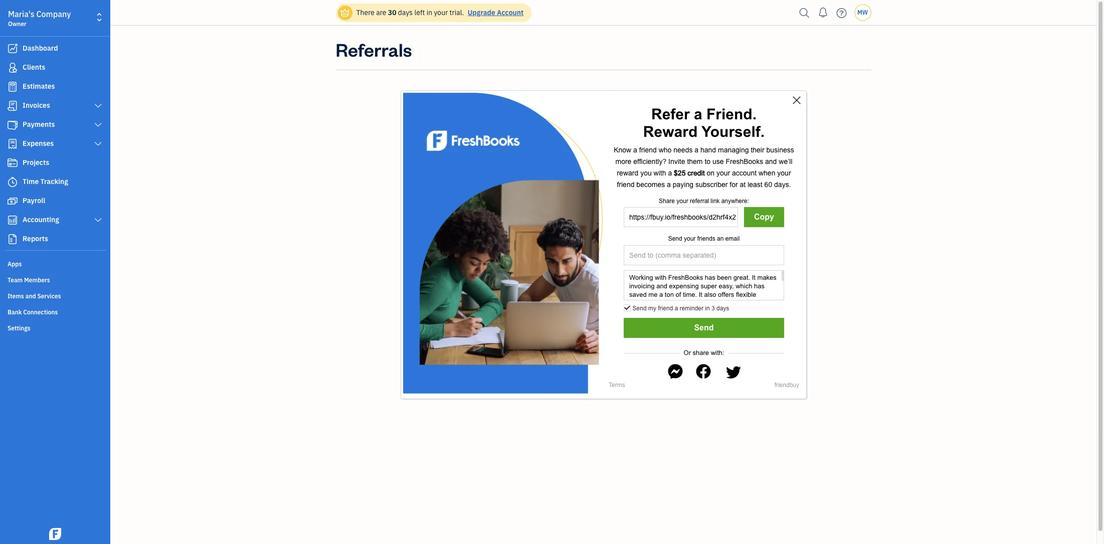 Task type: vqa. For each thing, say whether or not it's contained in the screenshot.
Expenses
yes



Task type: describe. For each thing, give the bounding box(es) containing it.
chevron large down image
[[94, 140, 103, 148]]

chevron large down image for accounting
[[94, 216, 103, 224]]

clients
[[23, 63, 45, 72]]

accounting link
[[3, 211, 107, 229]]

report image
[[7, 234, 19, 244]]

maria's company owner
[[8, 9, 71, 28]]

items
[[8, 292, 24, 300]]

bank
[[8, 308, 22, 316]]

money image
[[7, 196, 19, 206]]

search image
[[797, 5, 813, 20]]

items and services link
[[3, 288, 107, 303]]

in
[[427, 8, 432, 17]]

team
[[8, 276, 23, 284]]

apps
[[8, 260, 22, 268]]

apps link
[[3, 256, 107, 271]]

reports link
[[3, 230, 107, 248]]

mw
[[858, 9, 868, 16]]

client image
[[7, 63, 19, 73]]

time
[[23, 177, 39, 186]]

chart image
[[7, 215, 19, 225]]

there
[[356, 8, 375, 17]]

estimate image
[[7, 82, 19, 92]]

timer image
[[7, 177, 19, 187]]

payments link
[[3, 116, 107, 134]]

your
[[434, 8, 448, 17]]

days
[[398, 8, 413, 17]]

accounting
[[23, 215, 59, 224]]

time tracking link
[[3, 173, 107, 191]]

settings link
[[3, 320, 107, 336]]

30
[[388, 8, 397, 17]]

payment image
[[7, 120, 19, 130]]

estimates link
[[3, 78, 107, 96]]

referrals
[[336, 38, 412, 61]]

project image
[[7, 158, 19, 168]]

expense image
[[7, 139, 19, 149]]

bank connections link
[[3, 304, 107, 319]]

account
[[497, 8, 524, 17]]

are
[[376, 8, 386, 17]]

expenses link
[[3, 135, 107, 153]]

payroll link
[[3, 192, 107, 210]]



Task type: locate. For each thing, give the bounding box(es) containing it.
chevron large down image inside accounting link
[[94, 216, 103, 224]]

connections
[[23, 308, 58, 316]]

crown image
[[340, 7, 350, 18]]

reports
[[23, 234, 48, 243]]

projects
[[23, 158, 49, 167]]

team members link
[[3, 272, 107, 287]]

and
[[25, 292, 36, 300]]

chevron large down image for invoices
[[94, 102, 103, 110]]

trial.
[[450, 8, 464, 17]]

expenses
[[23, 139, 54, 148]]

chevron large down image inside the payments link
[[94, 121, 103, 129]]

0 vertical spatial chevron large down image
[[94, 102, 103, 110]]

company
[[36, 9, 71, 19]]

payments
[[23, 120, 55, 129]]

3 chevron large down image from the top
[[94, 216, 103, 224]]

go to help image
[[834, 5, 850, 20]]

chevron large down image for payments
[[94, 121, 103, 129]]

bank connections
[[8, 308, 58, 316]]

time tracking
[[23, 177, 68, 186]]

members
[[24, 276, 50, 284]]

owner
[[8, 20, 27, 28]]

2 vertical spatial chevron large down image
[[94, 216, 103, 224]]

invoice image
[[7, 101, 19, 111]]

upgrade
[[468, 8, 495, 17]]

estimates
[[23, 82, 55, 91]]

chevron large down image inside invoices link
[[94, 102, 103, 110]]

tracking
[[40, 177, 68, 186]]

2 chevron large down image from the top
[[94, 121, 103, 129]]

there are 30 days left in your trial. upgrade account
[[356, 8, 524, 17]]

invoices link
[[3, 97, 107, 115]]

notifications image
[[815, 3, 831, 23]]

invoices
[[23, 101, 50, 110]]

dashboard image
[[7, 44, 19, 54]]

main element
[[0, 0, 135, 544]]

1 vertical spatial chevron large down image
[[94, 121, 103, 129]]

upgrade account link
[[466, 8, 524, 17]]

services
[[37, 292, 61, 300]]

chevron large down image
[[94, 102, 103, 110], [94, 121, 103, 129], [94, 216, 103, 224]]

clients link
[[3, 59, 107, 77]]

left
[[415, 8, 425, 17]]

payroll
[[23, 196, 45, 205]]

dashboard link
[[3, 40, 107, 58]]

team members
[[8, 276, 50, 284]]

freshbooks image
[[47, 528, 63, 540]]

dashboard
[[23, 44, 58, 53]]

projects link
[[3, 154, 107, 172]]

items and services
[[8, 292, 61, 300]]

settings
[[8, 325, 31, 332]]

mw button
[[854, 4, 871, 21]]

maria's
[[8, 9, 34, 19]]

1 chevron large down image from the top
[[94, 102, 103, 110]]



